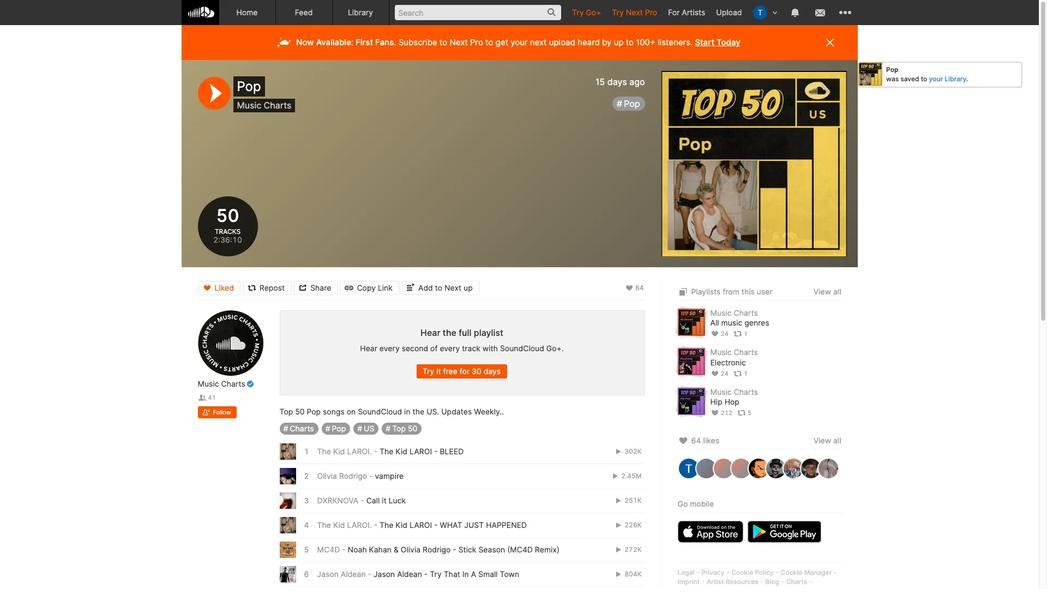 Task type: locate. For each thing, give the bounding box(es) containing it.
2 view all from the top
[[814, 436, 842, 445]]

playlist stats element down genres
[[711, 328, 842, 340]]

1 vertical spatial 50
[[295, 407, 305, 417]]

days right 15
[[608, 76, 627, 87]]

library up first
[[348, 8, 373, 17]]

home link
[[219, 0, 276, 25]]

50 tracks 2:36:10
[[213, 205, 242, 245]]

2 vertical spatial 50
[[408, 424, 418, 433]]

vampire link
[[375, 472, 404, 481]]

24 link down electronic link
[[711, 370, 729, 378]]

1 down music charts electronic
[[744, 370, 748, 378]]

0 vertical spatial library
[[348, 8, 373, 17]]

2 1 link from the top
[[734, 370, 748, 378]]

upload link
[[711, 0, 748, 25]]

playlist stats element containing 212
[[711, 407, 842, 419]]

2 laroi. from the top
[[347, 521, 372, 530]]

the down the call it luck link
[[380, 521, 394, 530]]

kid
[[333, 447, 345, 456], [396, 447, 408, 456], [333, 521, 345, 530], [396, 521, 408, 530]]

playlist stats element
[[711, 328, 842, 340], [711, 368, 842, 380], [711, 407, 842, 419]]

follow button
[[198, 407, 237, 419]]

dxrknova
[[317, 496, 359, 505]]

2 aldean from the left
[[397, 570, 422, 579]]

1 24 link from the top
[[711, 330, 729, 338]]

music charts all music genres
[[711, 308, 770, 328]]

2 24 from the top
[[721, 370, 729, 378]]

saved
[[901, 75, 920, 83]]

copy link
[[357, 283, 393, 292]]

- left noah
[[342, 545, 346, 555]]

all music genres element
[[678, 309, 705, 336]]

1 horizontal spatial charts link
[[787, 578, 808, 586]]

0 horizontal spatial jason
[[317, 570, 339, 579]]

tara schultz's avatar element right upload
[[753, 5, 768, 20]]

1 vertical spatial laroi
[[410, 521, 432, 530]]

1 vertical spatial days
[[484, 367, 501, 376]]

0 horizontal spatial top
[[280, 407, 293, 417]]

1 horizontal spatial rodrigo
[[423, 545, 451, 555]]

tara schultz's avatar element down like icon at the bottom
[[678, 458, 700, 480]]

0 vertical spatial 1
[[744, 330, 748, 338]]

1 view from the top
[[814, 287, 832, 296]]

cookie up resources
[[732, 569, 754, 577]]

⁃ up artist resources link
[[727, 569, 730, 577]]

feed link
[[276, 0, 333, 25]]

playlist stats element down music charts electronic
[[711, 368, 842, 380]]

your right saved
[[930, 75, 944, 83]]

kid down dxrknova
[[333, 521, 345, 530]]

laroi. for the kid laroi - bleed
[[347, 447, 372, 456]]

0 vertical spatial olivia
[[317, 472, 337, 481]]

1 link down all music genres link
[[734, 330, 748, 338]]

to
[[440, 37, 448, 47], [486, 37, 494, 47], [626, 37, 634, 47], [922, 75, 928, 83], [435, 283, 443, 292]]

5 link
[[738, 409, 752, 417]]

noah kahan & olivia rodrigo - stick season (mc4d remix) element
[[280, 542, 296, 558]]

1 vertical spatial 24 link
[[711, 370, 729, 378]]

laroi for what
[[410, 521, 432, 530]]

olivia right &
[[401, 545, 421, 555]]

1 link
[[734, 330, 748, 338], [734, 370, 748, 378]]

olivia right 2
[[317, 472, 337, 481]]

pop link down 15 days ago on the right top of the page
[[613, 97, 645, 111]]

0 vertical spatial laroi
[[410, 447, 432, 456]]

0 vertical spatial laroi.
[[347, 447, 372, 456]]

the right the in
[[413, 407, 425, 417]]

50 down the in
[[408, 424, 418, 433]]

24 for all
[[721, 330, 729, 338]]

it
[[437, 367, 441, 376], [382, 496, 387, 505]]

1 vertical spatial view
[[814, 436, 832, 445]]

2 the kid laroi. link from the top
[[317, 521, 372, 530]]

1 horizontal spatial every
[[440, 344, 460, 353]]

0 horizontal spatial hear
[[360, 344, 378, 353]]

aldean down &
[[397, 570, 422, 579]]

vampire
[[375, 472, 404, 481]]

up
[[614, 37, 624, 47], [464, 283, 473, 292]]

now available: first fans. subscribe to next pro to get your next upload heard by up to 100+ listeners. start today
[[297, 37, 741, 47]]

hip hop link
[[711, 397, 740, 407]]

try right the go+
[[613, 8, 624, 17]]

charts link down cookie manager 'link' at the bottom right
[[787, 578, 808, 586]]

0 vertical spatial view all
[[814, 287, 842, 296]]

first
[[356, 37, 373, 47]]

pro left get
[[470, 37, 483, 47]]

0 vertical spatial 1 link
[[734, 330, 748, 338]]

1 all from the top
[[834, 287, 842, 296]]

pop link down songs
[[322, 423, 351, 435]]

hip
[[711, 397, 723, 407]]

to inside the pop was saved to your library .
[[922, 75, 928, 83]]

top for top 50 pop songs on soundcloud in the us. updates weekly..
[[280, 407, 293, 417]]

0 vertical spatial top
[[280, 407, 293, 417]]

1 vertical spatial view all
[[814, 436, 842, 445]]

cookie manager link
[[781, 569, 833, 577]]

1 vertical spatial all
[[834, 436, 842, 445]]

804k
[[623, 570, 642, 579]]

2 all from the top
[[834, 436, 842, 445]]

liked button
[[198, 281, 241, 295]]

0 horizontal spatial 50
[[216, 205, 239, 227]]

music inside "music charts hip hop"
[[711, 387, 732, 397]]

251k
[[623, 497, 642, 505]]

0 vertical spatial view
[[814, 287, 832, 296]]

jason aldean - try that in a small town link
[[374, 570, 520, 579]]

1 right the kid laroi - bleed element
[[304, 447, 309, 456]]

0 vertical spatial pop link
[[613, 97, 645, 111]]

1 vertical spatial 1
[[744, 370, 748, 378]]

artists
[[682, 8, 706, 17]]

⁃ down cookie manager 'link' at the bottom right
[[810, 578, 813, 586]]

- down kahan
[[368, 570, 372, 579]]

1
[[744, 330, 748, 338], [744, 370, 748, 378], [304, 447, 309, 456]]

your library link
[[930, 75, 967, 83]]

the kid laroi - what just happened link
[[380, 521, 527, 530]]

1 vertical spatial up
[[464, 283, 473, 292]]

us
[[364, 424, 375, 433]]

- left call
[[361, 496, 364, 505]]

2 laroi from the top
[[410, 521, 432, 530]]

0 vertical spatial it
[[437, 367, 441, 376]]

laroi down top 50 at the left bottom of the page
[[410, 447, 432, 456]]

2 view from the top
[[814, 436, 832, 445]]

5 right noah kahan & olivia rodrigo - stick season (mc4d remix) element at left bottom
[[304, 545, 309, 555]]

1 horizontal spatial cookie
[[781, 569, 803, 577]]

cookie policy link
[[732, 569, 774, 577]]

rodrigo up jason aldean - try that in a small town link
[[423, 545, 451, 555]]

- left vampire
[[370, 472, 373, 481]]

to right add
[[435, 283, 443, 292]]

2 24 link from the top
[[711, 370, 729, 378]]

1 1 link from the top
[[734, 330, 748, 338]]

try left the that
[[430, 570, 442, 579]]

1 horizontal spatial the
[[443, 327, 457, 338]]

music for all
[[711, 308, 732, 318]]

all
[[834, 287, 842, 296], [834, 436, 842, 445]]

up right add
[[464, 283, 473, 292]]

50 for top 50 pop songs on soundcloud in the us. updates weekly..
[[295, 407, 305, 417]]

50 inside 50 tracks 2:36:10
[[216, 205, 239, 227]]

top up the kid laroi - bleed element
[[280, 407, 293, 417]]

0 vertical spatial 24
[[721, 330, 729, 338]]

the kid laroi. link up olivia rodrigo link
[[317, 447, 372, 456]]

1 vertical spatial tara schultz's avatar element
[[678, 458, 700, 480]]

0 horizontal spatial the
[[413, 407, 425, 417]]

1 horizontal spatial pop link
[[613, 97, 645, 111]]

charts inside legal ⁃ privacy ⁃ cookie policy ⁃ cookie manager ⁃ imprint ⁃ artist resources ⁃ blog ⁃ charts ⁃
[[787, 578, 808, 586]]

music inside music charts electronic
[[711, 348, 732, 357]]

top for top 50
[[393, 424, 406, 433]]

top down the top 50 pop songs on soundcloud in the us. updates weekly..
[[393, 424, 406, 433]]

100+
[[636, 37, 656, 47]]

next up 100+
[[626, 8, 643, 17]]

⁃ down policy
[[761, 578, 764, 586]]

likes
[[704, 436, 720, 445]]

(mc4d
[[508, 545, 533, 555]]

every right of
[[440, 344, 460, 353]]

1 playlist stats element from the top
[[711, 328, 842, 340]]

24 down electronic link
[[721, 370, 729, 378]]

pro left for
[[646, 8, 658, 17]]

2 every from the left
[[440, 344, 460, 353]]

vampire element
[[280, 468, 296, 485]]

add to next up button
[[402, 281, 480, 295]]

2 vertical spatial playlist stats element
[[711, 407, 842, 419]]

1 horizontal spatial it
[[437, 367, 441, 376]]

noah kahan & olivia rodrigo - stick season (mc4d remix) link
[[348, 545, 560, 555]]

up inside button
[[464, 283, 473, 292]]

50 up the tracks
[[216, 205, 239, 227]]

1 laroi from the top
[[410, 447, 432, 456]]

days right 30
[[484, 367, 501, 376]]

5 down "music charts hip hop"
[[748, 409, 752, 417]]

1 horizontal spatial aldean
[[397, 570, 422, 579]]

1 vertical spatial playlist stats element
[[711, 368, 842, 380]]

charts link up the kid laroi - bleed element
[[280, 423, 319, 435]]

24 link for all
[[711, 330, 729, 338]]

next inside button
[[445, 283, 462, 292]]

1 vertical spatial pro
[[470, 37, 483, 47]]

laroi up mc4d - noah kahan & olivia rodrigo - stick season (mc4d remix)
[[410, 521, 432, 530]]

hear up of
[[421, 327, 441, 338]]

music charts link
[[237, 100, 292, 111], [711, 308, 759, 318], [711, 348, 759, 357], [198, 379, 245, 389], [711, 387, 759, 397]]

pop element
[[662, 71, 847, 257]]

1 vertical spatial laroi.
[[347, 521, 372, 530]]

- down us
[[374, 447, 378, 456]]

1 horizontal spatial days
[[608, 76, 627, 87]]

64 right like icon at the bottom
[[692, 436, 702, 445]]

it right call
[[382, 496, 387, 505]]

1 horizontal spatial up
[[614, 37, 624, 47]]

6
[[304, 570, 309, 579]]

0 horizontal spatial 64
[[636, 284, 644, 292]]

1 horizontal spatial soundcloud
[[500, 344, 545, 353]]

it left free at bottom
[[437, 367, 441, 376]]

mobile
[[691, 499, 715, 509]]

0 vertical spatial 50
[[216, 205, 239, 227]]

soundcloud right with
[[500, 344, 545, 353]]

hear left second on the left bottom of page
[[360, 344, 378, 353]]

2 horizontal spatial 50
[[408, 424, 418, 433]]

all for 64 likes
[[834, 436, 842, 445]]

3 playlist stats element from the top
[[711, 407, 842, 419]]

laroi. down dxrknova - call it luck
[[347, 521, 372, 530]]

tara schultz's avatar element
[[753, 5, 768, 20], [678, 458, 700, 480]]

music inside music charts all music genres
[[711, 308, 732, 318]]

⁃
[[697, 569, 700, 577], [727, 569, 730, 577], [776, 569, 780, 577], [834, 569, 838, 577], [702, 578, 705, 586], [761, 578, 764, 586], [782, 578, 785, 586], [810, 578, 813, 586]]

cookie
[[732, 569, 754, 577], [781, 569, 803, 577]]

try for try go+
[[573, 8, 584, 17]]

1 vertical spatial rodrigo
[[423, 545, 451, 555]]

1 horizontal spatial olivia
[[401, 545, 421, 555]]

15
[[596, 76, 605, 87]]

0 vertical spatial hear
[[421, 327, 441, 338]]

1 link down electronic link
[[734, 370, 748, 378]]

in
[[404, 407, 411, 417]]

your right get
[[511, 37, 528, 47]]

add
[[419, 283, 433, 292]]

every left second on the left bottom of page
[[380, 344, 400, 353]]

try left the go+
[[573, 8, 584, 17]]

olivia
[[317, 472, 337, 481], [401, 545, 421, 555]]

just
[[465, 521, 484, 530]]

top
[[280, 407, 293, 417], [393, 424, 406, 433]]

1 horizontal spatial 5
[[748, 409, 752, 417]]

1 vertical spatial the kid laroi. link
[[317, 521, 372, 530]]

2 playlist stats element from the top
[[711, 368, 842, 380]]

50 left songs
[[295, 407, 305, 417]]

policy
[[756, 569, 774, 577]]

the kid laroi. link down dxrknova link
[[317, 521, 372, 530]]

weekly..
[[474, 407, 504, 417]]

0 vertical spatial playlist stats element
[[711, 328, 842, 340]]

1 laroi. from the top
[[347, 447, 372, 456]]

0 horizontal spatial every
[[380, 344, 400, 353]]

pop link
[[613, 97, 645, 111], [322, 423, 351, 435]]

24 down music
[[721, 330, 729, 338]]

2 vertical spatial next
[[445, 283, 462, 292]]

playlist stats element for music charts hip hop
[[711, 407, 842, 419]]

0 vertical spatial pro
[[646, 8, 658, 17]]

0 vertical spatial the kid laroi. link
[[317, 447, 372, 456]]

1 the kid laroi. link from the top
[[317, 447, 372, 456]]

1 horizontal spatial library
[[945, 75, 967, 83]]

music for electronic
[[711, 348, 732, 357]]

0 vertical spatial 5
[[748, 409, 752, 417]]

1 horizontal spatial pro
[[646, 8, 658, 17]]

0 vertical spatial 24 link
[[711, 330, 729, 338]]

0 horizontal spatial it
[[382, 496, 387, 505]]

0 vertical spatial tara schultz's avatar element
[[753, 5, 768, 20]]

laroi.
[[347, 447, 372, 456], [347, 521, 372, 530]]

upload
[[549, 37, 576, 47]]

0 horizontal spatial days
[[484, 367, 501, 376]]

ago
[[630, 76, 645, 87]]

1 vertical spatial 64
[[692, 436, 702, 445]]

for artists link
[[663, 0, 711, 25]]

0 horizontal spatial rodrigo
[[339, 472, 367, 481]]

aldean down noah
[[341, 570, 366, 579]]

copy
[[357, 283, 376, 292]]

dweezy's avatar element
[[783, 458, 805, 480]]

pop inside the pop was saved to your library .
[[887, 65, 899, 74]]

1 vertical spatial 5
[[304, 545, 309, 555]]

1 every from the left
[[380, 344, 400, 353]]

playlist stats element down "music charts hip hop"
[[711, 407, 842, 419]]

music charts link for music charts hip hop
[[711, 387, 759, 397]]

charts link
[[280, 423, 319, 435], [787, 578, 808, 586]]

feed
[[295, 8, 313, 17]]

jason right 6
[[317, 570, 339, 579]]

1 vertical spatial 1 link
[[734, 370, 748, 378]]

jason down kahan
[[374, 570, 395, 579]]

1 horizontal spatial your
[[930, 75, 944, 83]]

to left get
[[486, 37, 494, 47]]

remix)
[[535, 545, 560, 555]]

24 link
[[711, 330, 729, 338], [711, 370, 729, 378]]

the kid laroi - what just happened element
[[280, 517, 296, 534]]

jj's avatar element
[[748, 458, 770, 480]]

- left the that
[[425, 570, 428, 579]]

for
[[669, 8, 680, 17]]

.
[[967, 75, 969, 83]]

top 50 link
[[382, 423, 422, 435]]

up right by at top right
[[614, 37, 624, 47]]

1 horizontal spatial 64
[[692, 436, 702, 445]]

0 vertical spatial charts link
[[280, 423, 319, 435]]

64 for 64
[[636, 284, 644, 292]]

try go+
[[573, 8, 602, 17]]

2:36:10
[[213, 235, 242, 245]]

music inside pop music charts
[[237, 100, 261, 111]]

1 vertical spatial top
[[393, 424, 406, 433]]

next right add
[[445, 283, 462, 292]]

1 horizontal spatial 50
[[295, 407, 305, 417]]

24 link down all
[[711, 330, 729, 338]]

1 down all music genres link
[[744, 330, 748, 338]]

the left full
[[443, 327, 457, 338]]

1 vertical spatial pop link
[[322, 423, 351, 435]]

1 for all music genres
[[744, 330, 748, 338]]

to right saved
[[922, 75, 928, 83]]

0 horizontal spatial pop link
[[322, 423, 351, 435]]

0 horizontal spatial your
[[511, 37, 528, 47]]

1 vertical spatial your
[[930, 75, 944, 83]]

0 vertical spatial soundcloud
[[500, 344, 545, 353]]

1 view all from the top
[[814, 287, 842, 296]]

try for try next pro
[[613, 8, 624, 17]]

cookie left manager
[[781, 569, 803, 577]]

to inside button
[[435, 283, 443, 292]]

the inside hear the full playlist hear every second of every track with soundcloud go+.
[[443, 327, 457, 338]]

0 vertical spatial days
[[608, 76, 627, 87]]

charts
[[264, 100, 292, 111], [734, 308, 759, 318], [734, 348, 759, 357], [221, 379, 245, 389], [734, 387, 759, 397], [290, 424, 314, 433], [787, 578, 808, 586]]

start today link
[[696, 37, 741, 47]]

follow
[[213, 409, 231, 417]]

1 horizontal spatial jason
[[374, 570, 395, 579]]

1 vertical spatial soundcloud
[[358, 407, 402, 417]]

library right saved
[[945, 75, 967, 83]]

pop
[[887, 65, 899, 74], [237, 79, 261, 94], [624, 98, 640, 109], [307, 407, 321, 417], [332, 424, 346, 433]]

electronic link
[[711, 358, 747, 368]]

the kid laroi - bleed element
[[280, 444, 296, 460]]

50
[[216, 205, 239, 227], [295, 407, 305, 417], [408, 424, 418, 433]]

- left stick
[[453, 545, 457, 555]]

ss140's avatar element
[[696, 458, 717, 480]]

Search search field
[[395, 5, 562, 20]]

None search field
[[389, 0, 567, 25]]

soundcloud up us
[[358, 407, 402, 417]]

hear
[[421, 327, 441, 338], [360, 344, 378, 353]]

0 vertical spatial all
[[834, 287, 842, 296]]

1 vertical spatial library
[[945, 75, 967, 83]]

laroi. down us link
[[347, 447, 372, 456]]

try next pro
[[613, 8, 658, 17]]

jessenia hernandez's avatar element
[[731, 458, 752, 480]]

0 vertical spatial 64
[[636, 284, 644, 292]]

try left free at bottom
[[423, 367, 435, 376]]

next down search search field
[[450, 37, 468, 47]]

noah
[[348, 545, 367, 555]]

0 horizontal spatial up
[[464, 283, 473, 292]]

64 left set icon
[[636, 284, 644, 292]]

0 vertical spatial the
[[443, 327, 457, 338]]

1 24 from the top
[[721, 330, 729, 338]]

1 vertical spatial 24
[[721, 370, 729, 378]]



Task type: describe. For each thing, give the bounding box(es) containing it.
to right subscribe
[[440, 37, 448, 47]]

what
[[440, 521, 462, 530]]

50 for top 50
[[408, 424, 418, 433]]

1 horizontal spatial tara schultz's avatar element
[[753, 5, 768, 20]]

64 for 64 likes
[[692, 436, 702, 445]]

library inside the pop was saved to your library .
[[945, 75, 967, 83]]

0 horizontal spatial pro
[[470, 37, 483, 47]]

your inside the pop was saved to your library .
[[930, 75, 944, 83]]

shanté a.'s avatar element
[[800, 458, 822, 480]]

dxrknova link
[[317, 496, 359, 505]]

music charts electronic
[[711, 348, 759, 367]]

- down call
[[374, 521, 378, 530]]

1 vertical spatial charts link
[[787, 578, 808, 586]]

pop music charts
[[237, 79, 292, 111]]

updates
[[442, 407, 472, 417]]

music charts link for music charts all music genres
[[711, 308, 759, 318]]

resources
[[726, 578, 759, 586]]

jason aldean - try that in a small town element
[[280, 567, 296, 583]]

mohammadsakiam's avatar element
[[765, 458, 787, 480]]

legal
[[678, 569, 695, 577]]

us link
[[354, 423, 379, 435]]

jason aldean - jason aldean - try that in a small town
[[317, 570, 520, 579]]

stick
[[459, 545, 477, 555]]

like image
[[678, 435, 690, 448]]

from
[[723, 287, 740, 296]]

try it free for 30 days
[[423, 367, 501, 376]]

0 vertical spatial rodrigo
[[339, 472, 367, 481]]

available:
[[316, 37, 354, 47]]

⁃ right the legal
[[697, 569, 700, 577]]

all for playlists from this user
[[834, 287, 842, 296]]

this
[[742, 287, 755, 296]]

playlist
[[474, 327, 504, 338]]

5 inside playlist stats element
[[748, 409, 752, 417]]

3
[[304, 496, 309, 505]]

⁃ up blog
[[776, 569, 780, 577]]

the kid laroi - bleed link
[[380, 447, 464, 456]]

all music genres link
[[711, 318, 770, 328]]

music for hip
[[711, 387, 732, 397]]

charts inside "music charts hip hop"
[[734, 387, 759, 397]]

free
[[444, 367, 458, 376]]

2 jason from the left
[[374, 570, 395, 579]]

music charts's avatar element
[[198, 311, 263, 376]]

in
[[463, 570, 469, 579]]

music charts hip hop
[[711, 387, 759, 407]]

1 aldean from the left
[[341, 570, 366, 579]]

try for try it free for 30 days
[[423, 367, 435, 376]]

charts inside music charts all music genres
[[734, 308, 759, 318]]

start
[[696, 37, 715, 47]]

view for 64 likes
[[814, 436, 832, 445]]

call it luck element
[[280, 493, 296, 509]]

the kid laroi. - the kid laroi - bleed
[[317, 447, 464, 456]]

second
[[402, 344, 429, 353]]

view all for playlists from this user
[[814, 287, 842, 296]]

0 horizontal spatial tara schultz's avatar element
[[678, 458, 700, 480]]

share
[[311, 283, 332, 292]]

- left what
[[434, 521, 438, 530]]

playlists from this user
[[692, 287, 773, 296]]

legal link
[[678, 569, 695, 577]]

full
[[459, 327, 472, 338]]

genres
[[745, 318, 770, 328]]

all
[[711, 318, 720, 328]]

0 horizontal spatial 5
[[304, 545, 309, 555]]

1 vertical spatial hear
[[360, 344, 378, 353]]

1 vertical spatial next
[[450, 37, 468, 47]]

legal ⁃ privacy ⁃ cookie policy ⁃ cookie manager ⁃ imprint ⁃ artist resources ⁃ blog ⁃ charts ⁃
[[678, 569, 838, 586]]

the kid laroi. link for the kid laroi. - the kid laroi - what just happened
[[317, 521, 372, 530]]

mc4d - noah kahan & olivia rodrigo - stick season (mc4d remix)
[[317, 545, 560, 555]]

41
[[208, 394, 216, 402]]

hip hop element
[[678, 388, 705, 415]]

of
[[431, 344, 438, 353]]

with
[[483, 344, 498, 353]]

0 vertical spatial next
[[626, 8, 643, 17]]

view all for 64 likes
[[814, 436, 842, 445]]

1 cookie from the left
[[732, 569, 754, 577]]

0 horizontal spatial charts link
[[280, 423, 319, 435]]

electronic
[[711, 358, 747, 367]]

set image
[[678, 285, 690, 299]]

the kid laroi. link for the kid laroi. - the kid laroi - bleed
[[317, 447, 372, 456]]

&
[[394, 545, 399, 555]]

copy link button
[[341, 281, 399, 295]]

- left bleed
[[434, 447, 438, 456]]

tracks
[[215, 227, 241, 236]]

privacy link
[[702, 569, 725, 577]]

kahan
[[369, 545, 392, 555]]

the up olivia rodrigo link
[[317, 447, 331, 456]]

get
[[496, 37, 509, 47]]

kid down luck
[[396, 521, 408, 530]]

0 horizontal spatial olivia
[[317, 472, 337, 481]]

top 50 pop songs on soundcloud in the us. updates weekly..
[[280, 407, 504, 417]]

the up vampire
[[380, 447, 394, 456]]

charts inside music charts electronic
[[734, 348, 759, 357]]

pop inside pop music charts
[[237, 79, 261, 94]]

by
[[603, 37, 612, 47]]

view for playlists from this user
[[814, 287, 832, 296]]

kid down top 50 link
[[396, 447, 408, 456]]

blog
[[766, 578, 780, 586]]

music charts link for music charts electronic
[[711, 348, 759, 357]]

charts inside pop music charts
[[264, 100, 292, 111]]

playlists
[[692, 287, 721, 296]]

olivia rodrigo link
[[317, 472, 367, 481]]

1 vertical spatial it
[[382, 496, 387, 505]]

1 link for electronic
[[734, 370, 748, 378]]

⁃ right blog
[[782, 578, 785, 586]]

user429838722's avatar element
[[713, 458, 735, 480]]

imprint
[[678, 578, 700, 586]]

laroi. for the kid laroi - what just happened
[[347, 521, 372, 530]]

1 vertical spatial the
[[413, 407, 425, 417]]

1 horizontal spatial hear
[[421, 327, 441, 338]]

4
[[304, 521, 309, 530]]

0 vertical spatial up
[[614, 37, 624, 47]]

call
[[367, 496, 380, 505]]

imprint link
[[678, 578, 700, 586]]

1 for electronic
[[744, 370, 748, 378]]

to left 100+
[[626, 37, 634, 47]]

the kid laroi. - the kid laroi - what just happened
[[317, 521, 527, 530]]

blog link
[[766, 578, 780, 586]]

hear the full playlist hear every second of every track with soundcloud go+.
[[360, 327, 564, 353]]

24 link for electronic
[[711, 370, 729, 378]]

electronic element
[[678, 348, 705, 376]]

subscribe
[[399, 37, 438, 47]]

today
[[717, 37, 741, 47]]

olivia rodrigo - vampire
[[317, 472, 404, 481]]

⁃ left artist
[[702, 578, 705, 586]]

2
[[304, 472, 309, 481]]

playlist stats element for music charts all music genres
[[711, 328, 842, 340]]

1 jason from the left
[[317, 570, 339, 579]]

top 50
[[393, 424, 418, 433]]

2.45m
[[620, 472, 642, 480]]

1 link for all
[[734, 330, 748, 338]]

repost
[[260, 283, 285, 292]]

the right the 4
[[317, 521, 331, 530]]

playlist stats element for music charts electronic
[[711, 368, 842, 380]]

a
[[471, 570, 477, 579]]

music charts
[[198, 379, 245, 389]]

laroi for bleed
[[410, 447, 432, 456]]

soundcloud inside hear the full playlist hear every second of every track with soundcloud go+.
[[500, 344, 545, 353]]

privacy
[[702, 569, 725, 577]]

liked
[[215, 283, 234, 292]]

272k
[[623, 546, 642, 554]]

try next pro link
[[607, 0, 663, 25]]

track
[[462, 344, 481, 353]]

kid up olivia rodrigo link
[[333, 447, 345, 456]]

songs
[[323, 407, 345, 417]]

go mobile
[[678, 499, 715, 509]]

0 horizontal spatial soundcloud
[[358, 407, 402, 417]]

share button
[[294, 281, 338, 295]]

⁃ right manager
[[834, 569, 838, 577]]

music
[[722, 318, 743, 328]]

rei.'s avatar element
[[818, 458, 840, 480]]

manager
[[805, 569, 833, 577]]

2 cookie from the left
[[781, 569, 803, 577]]

2 vertical spatial 1
[[304, 447, 309, 456]]

for artists
[[669, 8, 706, 17]]

30
[[472, 367, 482, 376]]

bleed
[[440, 447, 464, 456]]

pop was saved to your library .
[[887, 65, 969, 83]]

226k
[[623, 521, 642, 529]]

15 days ago
[[596, 76, 645, 87]]

repost button
[[243, 281, 292, 295]]

on
[[347, 407, 356, 417]]

us.
[[427, 407, 440, 417]]

dxrknova - call it luck
[[317, 496, 406, 505]]

24 for electronic
[[721, 370, 729, 378]]

fans.
[[375, 37, 397, 47]]



Task type: vqa. For each thing, say whether or not it's contained in the screenshot.
Try related to Try it free for 30 days
yes



